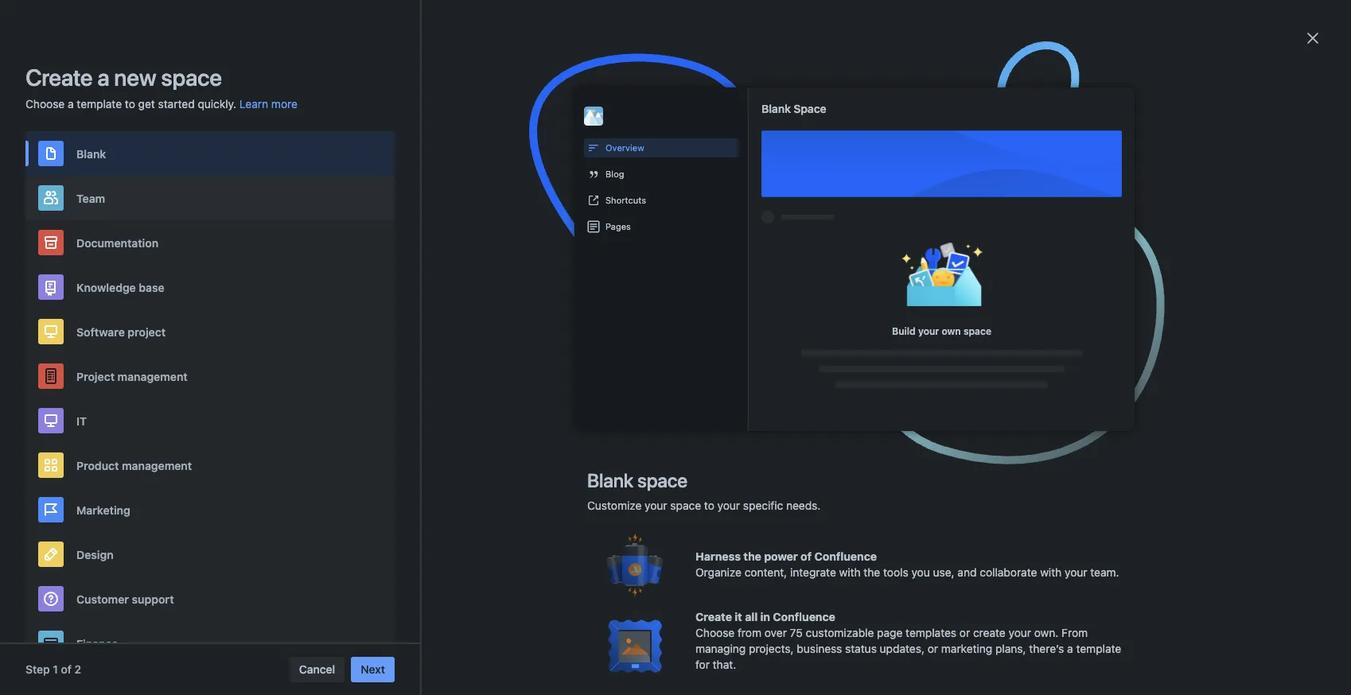 Task type: describe. For each thing, give the bounding box(es) containing it.
your up their
[[645, 499, 667, 512]]

fy19)
[[874, 546, 904, 559]]

topic
[[768, 562, 793, 575]]

for left fy19)
[[857, 546, 871, 559]]

that.
[[713, 658, 736, 672]]

template - weekly status report my first space
[[583, 110, 755, 134]]

overview.svg
[[826, 411, 892, 424]]

my first space link up 5 minutes ago
[[361, 209, 420, 220]]

next
[[361, 663, 385, 676]]

marketing button
[[25, 488, 395, 532]]

edit feed button
[[926, 275, 972, 291]]

whiteboards
[[1017, 279, 1080, 293]]

working
[[763, 411, 804, 424]]

first up visited 30 seconds ago
[[376, 123, 393, 134]]

well
[[869, 665, 889, 679]]

areas
[[839, 681, 867, 695]]

needs.
[[786, 499, 821, 512]]

1 vertical spatial meeting
[[677, 546, 719, 559]]

person
[[820, 530, 855, 543]]

add inside create a stellar overview the overview is the first page visitors will see when they visit your space, so it helps to include some information on what the space is about and what your team is working on. overview.svg add a header image. this gives your overview visual appeal and makes it welcoming for visitors. explain what the space is for. start
[[895, 411, 915, 424]]

for down their
[[638, 546, 652, 559]]

over
[[765, 626, 787, 640]]

for inside create a stellar overview the overview is the first page visitors will see when they visit your space, so it helps to include some information on what the space is about and what your team is working on. overview.svg add a header image. this gives your overview visual appeal and makes it welcoming for visitors. explain what the space is for. start
[[775, 426, 789, 440]]

my first space link up visited 30 seconds ago
[[264, 105, 503, 137]]

your inside harness the power of confluence organize content, integrate with the tools you use, and collaborate with your team.
[[1065, 566, 1087, 579]]

this inside date  participants list meeting participants using their @ mention names @ mention a person to add them as an attendee and they will be notified.  goals list goals for this meeting (e.g., set design priorities for fy19) discussion topics time item presenter notes add notes for each discussion topic  action items add action items to close the loo
[[655, 546, 674, 559]]

the up content,
[[743, 550, 761, 563]]

template inside "create a new space choose a template to get started quickly. learn more"
[[77, 97, 122, 111]]

october for notes
[[516, 504, 558, 518]]

add down things
[[784, 681, 805, 695]]

the
[[503, 395, 523, 408]]

stellar
[[420, 395, 451, 408]]

my first space link down space
[[805, 123, 864, 134]]

page inside create a stellar overview the overview is the first page visitors will see when they visit your space, so it helps to include some information on what the space is about and what your team is working on. overview.svg add a header image. this gives your overview visual appeal and makes it welcoming for visitors. explain what the space is for. start
[[629, 395, 654, 408]]

and inside date  participants list meeting participants using their @ mention names @ mention a person to add them as an attendee and they will be notified.  goals list goals for this meeting (e.g., set design priorities for fy19) discussion topics time item presenter notes add notes for each discussion topic  action items add action items to close the loo
[[423, 546, 442, 559]]

template for template - meeting notes
[[390, 485, 444, 500]]

1 horizontal spatial what
[[670, 411, 695, 424]]

1 horizontal spatial that
[[817, 665, 838, 679]]

overview left visual
[[530, 426, 576, 440]]

close image
[[1303, 29, 1322, 48]]

by for get the most out of your team space
[[413, 369, 426, 383]]

will inside date  participants list meeting participants using their @ mention names @ mention a person to add them as an attendee and they will be notified.  goals list goals for this meeting (e.g., set design priorities for fy19) discussion topics time item presenter notes add notes for each discussion topic  action items add action items to close the loo
[[470, 546, 487, 559]]

1 with from the left
[[839, 566, 861, 579]]

view all spaces
[[277, 159, 356, 172]]

projects
[[494, 681, 535, 695]]

owned for get the most out of your team space
[[374, 369, 410, 383]]

own
[[942, 325, 961, 337]]

or up marketing
[[959, 626, 970, 640]]

add down fy19)
[[866, 562, 887, 575]]

my inside 'template - meeting notes my first space'
[[805, 123, 817, 134]]

projects,
[[749, 642, 794, 656]]

for left organize
[[665, 562, 679, 575]]

like for date  participants list meeting participants using their @ mention names @ mention a person to add them as an attendee and they will be notified.  goals list goals for this meeting (e.g., set design priorities for fy19) discussion topics time item presenter notes add notes for each discussion topic  action items add action items to close the loo
[[374, 570, 393, 582]]

0 horizontal spatial team
[[537, 350, 567, 364]]

ago for my first space
[[415, 146, 430, 156]]

october 20, 2023 • my first space for template - weekly status report
[[516, 640, 691, 653]]

my first space link up copy and paste this section for each week. type // to add a date win add a few things that went well this week needs input add some projects or efforts that need more input/help note focus add some areas you'll b
[[619, 639, 691, 655]]

start
[[405, 442, 430, 456]]

weekly for template - weekly status report my first space
[[643, 110, 682, 123]]

header
[[374, 426, 410, 440]]

group containing view all spaces
[[264, 144, 503, 218]]

- for template - meeting notes my first space
[[857, 110, 862, 123]]

blank space customize your space to your specific needs.
[[587, 469, 821, 512]]

spaces
[[319, 159, 356, 172]]

1 for template - weekly status report
[[585, 146, 590, 156]]

customize
[[587, 499, 642, 512]]

template for template - project plan my first space
[[361, 196, 411, 209]]

october 20, 2023 button for template - meeting notes
[[516, 504, 607, 520]]

starred link
[[103, 127, 294, 156]]

announcements button
[[486, 298, 603, 323]]

owned for template - meeting notes
[[374, 504, 410, 518]]

2 mention from the left
[[766, 530, 808, 543]]

the right get
[[414, 350, 433, 364]]

add up note
[[729, 665, 749, 679]]

space inside get the most out of your team space link
[[570, 350, 605, 364]]

pick
[[319, 71, 342, 83]]

add down 'goals'
[[610, 562, 631, 575]]

- for template - weekly status report my first space
[[635, 110, 640, 123]]

goals
[[607, 546, 635, 559]]

names
[[716, 530, 750, 543]]

collaborate
[[980, 566, 1037, 579]]

the up visual
[[586, 395, 602, 408]]

visit
[[794, 395, 815, 408]]

happening
[[412, 277, 469, 289]]

overview inside create a new space dialog
[[606, 143, 644, 153]]

create for space
[[277, 191, 311, 204]]

notes
[[577, 562, 607, 575]]

to left the close
[[374, 578, 384, 591]]

and inside whiteboards are available in beta more freeform than pages or blogs, whiteboards empower teams to organize and brainstorm in new ways.
[[1064, 295, 1083, 309]]

create for all
[[695, 610, 732, 624]]

1 horizontal spatial of
[[492, 350, 504, 364]]

0 horizontal spatial robinson
[[166, 271, 213, 285]]

confluence inside getting started in confluence greg robinson
[[680, 196, 741, 209]]

0 vertical spatial you
[[398, 71, 419, 83]]

team.
[[1090, 566, 1119, 579]]

teams
[[1134, 279, 1165, 293]]

to right person
[[858, 530, 868, 543]]

input/help
[[670, 681, 721, 695]]

each inside copy and paste this section for each week. type // to add a date win add a few things that went well this week needs input add some projects or efforts that need more input/help note focus add some areas you'll b
[[537, 665, 562, 679]]

first up seconds
[[380, 110, 402, 123]]

week
[[913, 665, 940, 679]]

when
[[738, 395, 766, 408]]

pick up where you left off
[[319, 71, 466, 83]]

updates,
[[880, 642, 925, 656]]

finance button
[[25, 621, 395, 666]]

october 20, 2023 button for get the most out of your team space
[[516, 368, 607, 384]]

project
[[128, 325, 166, 339]]

first inside 'template - meeting notes my first space'
[[820, 123, 836, 134]]

template - project plan my first space
[[361, 196, 486, 220]]

2 horizontal spatial this
[[892, 665, 910, 679]]

step 1 of 2
[[25, 663, 81, 676]]

20, for template - weekly status report
[[561, 640, 577, 653]]

content,
[[745, 566, 787, 579]]

blank for space
[[761, 102, 791, 115]]

and inside harness the power of confluence organize content, integrate with the tools you use, and collaborate with your team.
[[958, 566, 977, 579]]

your up the on.
[[818, 395, 840, 408]]

visited for template - meeting notes
[[776, 146, 805, 156]]

following button
[[319, 298, 401, 323]]

starred element
[[264, 74, 503, 137]]

2 horizontal spatial robinson
[[827, 209, 866, 220]]

space inside 'template - meeting notes my first space'
[[839, 123, 864, 134]]

1 2023 from the top
[[580, 369, 607, 383]]

1 vertical spatial that
[[589, 681, 609, 695]]

create for new
[[25, 64, 93, 91]]

first up their
[[637, 504, 658, 518]]

add down paste
[[439, 681, 460, 695]]

from
[[738, 626, 762, 640]]

blog
[[606, 169, 624, 179]]

0 horizontal spatial greg
[[138, 271, 163, 285]]

pages
[[1119, 263, 1151, 277]]

business
[[797, 642, 842, 656]]

in up blogs,
[[1173, 244, 1184, 259]]

learn
[[239, 97, 268, 111]]

customer support button
[[25, 577, 395, 621]]

weekly for template - weekly status report
[[457, 621, 500, 635]]

power
[[764, 550, 798, 563]]

2 minutes from the left
[[598, 232, 631, 242]]

a inside create it all in confluence choose from over 75 customizable page templates or create your own. from managing projects, business status updates, or marketing plans, there's a template for that.
[[1067, 642, 1073, 656]]

started inside "create a new space choose a template to get started quickly. learn more"
[[158, 97, 195, 111]]

confluence for harness the power of confluence
[[814, 550, 877, 563]]

discover what's happening
[[319, 277, 469, 289]]

time
[[470, 562, 495, 575]]

build
[[892, 325, 916, 337]]

1 horizontal spatial greg robinson link
[[583, 209, 644, 220]]

project inside template - project plan my first space
[[422, 196, 460, 209]]

my inside template - weekly status report my first space
[[583, 123, 595, 134]]

0 horizontal spatial meeting
[[492, 530, 534, 543]]

for inside copy and paste this section for each week. type // to add a date win add a few things that went well this week needs input add some projects or efforts that need more input/help note focus add some areas you'll b
[[520, 665, 534, 679]]

copy
[[374, 665, 401, 679]]

visited 10 minutes ago
[[554, 232, 649, 242]]

minute for template - meeting notes
[[814, 146, 842, 156]]

off
[[447, 71, 466, 83]]

plans,
[[995, 642, 1026, 656]]

to inside whiteboards are available in beta more freeform than pages or blogs, whiteboards empower teams to organize and brainstorm in new ways.
[[1168, 279, 1178, 293]]

section
[[479, 665, 517, 679]]

management for product management
[[122, 459, 192, 472]]

1 minutes from the left
[[372, 232, 405, 242]]

blogs,
[[1167, 263, 1199, 277]]

owned by for get the most out of your team space
[[374, 369, 429, 383]]

status inside create it all in confluence choose from over 75 customizable page templates or create your own. from managing projects, business status updates, or marketing plans, there's a template for that.
[[845, 642, 877, 656]]

visited for getting started in confluence
[[554, 232, 583, 242]]

project management button
[[25, 354, 395, 399]]

few
[[761, 665, 780, 679]]

overview down october 20, 2023
[[526, 395, 571, 408]]

notes for template - meeting notes
[[508, 485, 541, 500]]

team button
[[25, 176, 395, 220]]

in down teams
[[1145, 295, 1154, 309]]

to inside copy and paste this section for each week. type // to add a date win add a few things that went well this week needs input add some projects or efforts that need more input/help note focus add some areas you'll b
[[635, 665, 646, 679]]

are
[[1096, 244, 1115, 259]]

1 vertical spatial list
[[586, 546, 604, 559]]

a inside popup button
[[314, 191, 320, 204]]

pages
[[606, 221, 631, 232]]

2 items from the left
[[924, 562, 952, 575]]

is left for.
[[374, 442, 382, 456]]

finance
[[76, 637, 118, 650]]

an
[[938, 530, 950, 543]]

meeting for template - meeting notes
[[457, 485, 505, 500]]

or inside whiteboards are available in beta more freeform than pages or blogs, whiteboards empower teams to organize and brainstorm in new ways.
[[1154, 263, 1164, 277]]

:dart: image
[[554, 111, 573, 130]]

choose inside "create a new space choose a template to get started quickly. learn more"
[[25, 97, 65, 111]]

a inside date  participants list meeting participants using their @ mention names @ mention a person to add them as an attendee and they will be notified.  goals list goals for this meeting (e.g., set design priorities for fy19) discussion topics time item presenter notes add notes for each discussion topic  action items add action items to close the loo
[[811, 530, 817, 543]]

is down when
[[752, 411, 760, 424]]

seconds
[[377, 146, 412, 156]]

template inside create it all in confluence choose from over 75 customizable page templates or create your own. from managing projects, business status updates, or marketing plans, there's a template for that.
[[1076, 642, 1121, 656]]

0 vertical spatial it
[[896, 395, 902, 408]]

my inside the "starred" element
[[310, 114, 326, 128]]

:wave: image
[[554, 197, 573, 216]]

your left own
[[918, 325, 939, 337]]

drafts link
[[103, 156, 294, 185]]

0 horizontal spatial greg robinson link
[[103, 264, 294, 293]]

customer support
[[76, 592, 174, 606]]

your up names
[[717, 499, 740, 512]]

or inside copy and paste this section for each week. type // to add a date win add a few things that went well this week needs input add some projects or efforts that need more input/help note focus add some areas you'll b
[[538, 681, 549, 695]]

2 horizontal spatial overview
[[805, 196, 855, 209]]

about
[[615, 411, 645, 424]]

add inside date  participants list meeting participants using their @ mention names @ mention a person to add them as an attendee and they will be notified.  goals list goals for this meeting (e.g., set design priorities for fy19) discussion topics time item presenter notes add notes for each discussion topic  action items add action items to close the loo
[[871, 530, 891, 543]]

my first space link up seconds
[[361, 123, 420, 134]]

:notepad_spiral: image
[[776, 111, 795, 130]]

visited for template - weekly status report
[[554, 146, 583, 156]]

visited 1 minute ago for template - weekly status report
[[554, 146, 639, 156]]

documentation
[[76, 236, 158, 249]]

visual
[[579, 426, 609, 440]]

1 mention from the left
[[671, 530, 713, 543]]

notes inside date  participants list meeting participants using their @ mention names @ mention a person to add them as an attendee and they will be notified.  goals list goals for this meeting (e.g., set design priorities for fy19) discussion topics time item presenter notes add notes for each discussion topic  action items add action items to close the loo
[[634, 562, 662, 575]]

like for create a stellar overview the overview is the first page visitors will see when they visit your space, so it helps to include some information on what the space is about and what your team is working on. overview.svg add a header image. this gives your overview visual appeal and makes it welcoming for visitors. explain what the space is for. start
[[374, 435, 393, 447]]

• for template - meeting notes
[[611, 504, 616, 518]]

or down templates
[[928, 642, 938, 656]]

beta
[[1187, 244, 1214, 259]]

and down visitors
[[648, 411, 667, 424]]

1 horizontal spatial some
[[463, 681, 491, 695]]

first down base
[[156, 300, 176, 313]]

as
[[923, 530, 935, 543]]

2 horizontal spatial greg robinson link
[[805, 209, 866, 220]]

- for template - weekly status report
[[448, 621, 453, 635]]

discussion
[[377, 562, 433, 575]]

things
[[783, 665, 814, 679]]

your down the on
[[505, 426, 528, 440]]

available
[[1118, 244, 1170, 259]]

all inside create it all in confluence choose from over 75 customizable page templates or create your own. from managing projects, business status updates, or marketing plans, there's a template for that.
[[745, 610, 758, 624]]

1 for template - meeting notes
[[807, 146, 811, 156]]

more inside copy and paste this section for each week. type // to add a date win add a few things that went well this week needs input add some projects or efforts that need more input/help note focus add some areas you'll b
[[641, 681, 667, 695]]

visited for my first space
[[333, 146, 361, 156]]

and inside copy and paste this section for each week. type // to add a date win add a few things that went well this week needs input add some projects or efforts that need more input/help note focus add some areas you'll b
[[404, 665, 423, 679]]

robinson inside getting started in confluence greg robinson
[[606, 209, 644, 220]]

space inside create a space popup button
[[323, 191, 354, 204]]

discussion
[[710, 562, 765, 575]]

more inside "create a new space choose a template to get started quickly. learn more"
[[271, 97, 298, 111]]

1 inside create a new space dialog
[[53, 663, 58, 676]]

so
[[880, 395, 893, 408]]

overview link
[[103, 70, 294, 99]]

1 horizontal spatial greg robinson
[[805, 209, 866, 220]]

for.
[[385, 442, 402, 456]]

• for template - weekly status report
[[611, 640, 616, 653]]

will inside create a stellar overview the overview is the first page visitors will see when they visit your space, so it helps to include some information on what the space is about and what your team is working on. overview.svg add a header image. this gives your overview visual appeal and makes it welcoming for visitors. explain what the space is for. start
[[697, 395, 714, 408]]



Task type: locate. For each thing, give the bounding box(es) containing it.
get the most out of your team space link
[[390, 349, 608, 365]]

1 october 20, 2023 • my first space from the top
[[516, 504, 691, 518]]

global element
[[10, 0, 1046, 44]]

1 horizontal spatial my first space
[[310, 114, 383, 128]]

knowledge base button
[[25, 265, 395, 310]]

- right :dart: image
[[635, 110, 640, 123]]

left
[[421, 71, 445, 83]]

1 vertical spatial meeting
[[457, 485, 505, 500]]

template inside template - weekly status report my first space
[[583, 110, 632, 123]]

2023
[[580, 369, 607, 383], [580, 504, 607, 518], [580, 640, 607, 653]]

blank space
[[761, 102, 826, 115]]

1 horizontal spatial minute
[[814, 146, 842, 156]]

1 vertical spatial all
[[745, 610, 758, 624]]

your right 'out'
[[507, 350, 534, 364]]

project down software
[[76, 370, 115, 383]]

2 october from the top
[[516, 504, 558, 518]]

banner
[[0, 0, 1351, 45]]

where
[[360, 71, 395, 83]]

1 vertical spatial greg robinson
[[138, 271, 213, 285]]

choose inside create it all in confluence choose from over 75 customizable page templates or create your own. from managing projects, business status updates, or marketing plans, there's a template for that.
[[695, 626, 735, 640]]

- inside template - weekly status report link
[[448, 621, 453, 635]]

10
[[585, 232, 595, 242]]

add inside copy and paste this section for each week. type // to add a date win add a few things that went well this week needs input add some projects or efforts that need more input/help note focus add some areas you'll b
[[649, 665, 668, 679]]

october 20, 2023 button for template - weekly status report
[[516, 639, 607, 655]]

need
[[612, 681, 638, 695]]

space
[[161, 64, 222, 91], [405, 110, 437, 123], [352, 114, 383, 128], [395, 123, 420, 134], [617, 123, 642, 134], [839, 123, 864, 134], [323, 191, 354, 204], [395, 209, 420, 220], [179, 300, 210, 313], [963, 325, 991, 337], [570, 350, 605, 364], [570, 411, 601, 424], [923, 426, 953, 440], [637, 469, 687, 492], [670, 499, 701, 512], [661, 504, 691, 518], [661, 640, 691, 653]]

Search field
[[1049, 9, 1208, 35]]

1 like from the top
[[374, 435, 393, 447]]

first inside template - project plan my first space
[[376, 209, 393, 220]]

they inside create a stellar overview the overview is the first page visitors will see when they visit your space, so it helps to include some information on what the space is about and what your team is working on. overview.svg add a header image. this gives your overview visual appeal and makes it welcoming for visitors. explain what the space is for. start
[[769, 395, 791, 408]]

template for template - meeting notes my first space
[[805, 110, 854, 123]]

1 vertical spatial blank
[[76, 147, 106, 160]]

2 october 20, 2023 • my first space from the top
[[516, 640, 691, 653]]

that down type
[[589, 681, 609, 695]]

2023 for template - weekly status report
[[580, 640, 607, 653]]

1 horizontal spatial will
[[697, 395, 714, 408]]

list
[[471, 530, 489, 543], [586, 546, 604, 559]]

each
[[682, 562, 707, 575], [537, 665, 562, 679]]

for left that.
[[695, 658, 710, 672]]

new inside "create a new space choose a template to get started quickly. learn more"
[[114, 64, 156, 91]]

weekly inside template - weekly status report my first space
[[643, 110, 682, 123]]

first inside the "starred" element
[[329, 114, 349, 128]]

0 horizontal spatial page
[[629, 395, 654, 408]]

1 owned from the top
[[374, 369, 410, 383]]

first up 5 minutes ago
[[376, 209, 393, 220]]

2023 up week. on the left of the page
[[580, 640, 607, 653]]

you
[[398, 71, 419, 83], [911, 566, 930, 579]]

efforts
[[552, 681, 586, 695]]

report left :notepad_spiral: icon
[[721, 110, 755, 123]]

0 vertical spatial list
[[471, 530, 489, 543]]

type
[[598, 665, 623, 679]]

0 horizontal spatial add
[[649, 665, 668, 679]]

ago for template - meeting notes
[[845, 146, 860, 156]]

2 horizontal spatial 1
[[807, 146, 811, 156]]

0 vertical spatial notes
[[911, 110, 941, 123]]

my first space link up blog
[[583, 123, 642, 134]]

management right product
[[122, 459, 192, 472]]

1 horizontal spatial project
[[422, 196, 460, 209]]

all right view
[[305, 159, 316, 172]]

management inside button
[[122, 459, 192, 472]]

2 20, from the top
[[561, 504, 577, 518]]

some up image.
[[414, 411, 442, 424]]

status for template - weekly status report my first space
[[685, 110, 719, 123]]

0 horizontal spatial started
[[158, 97, 195, 111]]

edit
[[926, 276, 946, 290]]

october 20, 2023 button up week. on the left of the page
[[516, 639, 607, 655]]

20, up week. on the left of the page
[[561, 640, 577, 653]]

using
[[601, 530, 629, 543]]

2 • from the top
[[611, 640, 616, 653]]

they inside date  participants list meeting participants using their @ mention names @ mention a person to add them as an attendee and they will be notified.  goals list goals for this meeting (e.g., set design priorities for fy19) discussion topics time item presenter notes add notes for each discussion topic  action items add action items to close the loo
[[445, 546, 467, 559]]

is down october 20, 2023
[[574, 395, 583, 408]]

1 vertical spatial of
[[801, 550, 812, 563]]

october up section
[[516, 640, 558, 653]]

team up welcoming
[[723, 411, 749, 424]]

0 horizontal spatial template
[[77, 97, 122, 111]]

will left the see
[[697, 395, 714, 408]]

owned by for template - weekly status report
[[374, 640, 429, 653]]

0 horizontal spatial status
[[503, 621, 540, 635]]

by up the stellar at the left bottom of the page
[[413, 369, 426, 383]]

1 vertical spatial it
[[707, 426, 714, 440]]

getting
[[583, 196, 623, 209]]

the left tools
[[864, 566, 880, 579]]

create inside create a space popup button
[[277, 191, 311, 204]]

create a new space dialog
[[0, 0, 1351, 695]]

to down blogs,
[[1168, 279, 1178, 293]]

template - weekly status report
[[390, 621, 579, 635]]

whiteboards are available in beta more freeform than pages or blogs, whiteboards empower teams to organize and brainstorm in new ways.
[[1017, 244, 1214, 309]]

in right shortcuts on the top of the page
[[667, 196, 677, 209]]

:sunflower: image
[[776, 197, 795, 216], [776, 197, 795, 216]]

notes for template - meeting notes my first space
[[911, 110, 941, 123]]

2 horizontal spatial some
[[808, 681, 836, 695]]

owned
[[374, 369, 410, 383], [374, 504, 410, 518], [374, 640, 410, 653]]

template for template - weekly status report my first space
[[583, 110, 632, 123]]

project inside button
[[76, 370, 115, 383]]

it right so at the right bottom
[[896, 395, 902, 408]]

by up attendee
[[413, 504, 426, 518]]

0 vertical spatial new
[[114, 64, 156, 91]]

ago down 'template - meeting notes my first space'
[[845, 146, 860, 156]]

more right learn
[[271, 97, 298, 111]]

owned up date
[[374, 504, 410, 518]]

status inside template - weekly status report my first space
[[685, 110, 719, 123]]

:dart: image
[[554, 111, 573, 130]]

1 visited 1 minute ago from the left
[[554, 146, 639, 156]]

by for template - weekly status report
[[413, 640, 426, 653]]

choose
[[25, 97, 65, 111], [695, 626, 735, 640]]

0 horizontal spatial new
[[114, 64, 156, 91]]

software
[[76, 325, 125, 339]]

0 vertical spatial weekly
[[643, 110, 682, 123]]

75
[[790, 626, 803, 640]]

by up input
[[413, 640, 426, 653]]

the down 'helps'
[[903, 426, 920, 440]]

3 by from the top
[[413, 640, 426, 653]]

2 vertical spatial of
[[61, 663, 72, 676]]

0 vertical spatial meeting
[[865, 110, 909, 123]]

october 20, 2023 • my first space for template - meeting notes
[[516, 504, 691, 518]]

0 vertical spatial 2023
[[580, 369, 607, 383]]

my inside template - project plan my first space
[[361, 209, 374, 220]]

started up pages
[[626, 196, 664, 209]]

3 october 20, 2023 button from the top
[[516, 639, 607, 655]]

confluence
[[680, 196, 741, 209], [814, 550, 877, 563], [773, 610, 835, 624]]

first right :dart: icon
[[598, 123, 615, 134]]

and left makes on the bottom of page
[[649, 426, 668, 440]]

my first space link up "project"
[[103, 293, 294, 321]]

report for template - weekly status report my first space
[[721, 110, 755, 123]]

your up plans, at the bottom right
[[1009, 626, 1031, 640]]

2 by from the top
[[413, 504, 426, 518]]

the inside date  participants list meeting participants using their @ mention names @ mention a person to add them as an attendee and they will be notified.  goals list goals for this meeting (e.g., set design priorities for fy19) discussion topics time item presenter notes add notes for each discussion topic  action items add action items to close the loo
[[418, 578, 434, 591]]

first up 'spaces'
[[329, 114, 349, 128]]

october
[[516, 369, 558, 383], [516, 504, 558, 518], [516, 640, 558, 653]]

blank inside button
[[76, 147, 106, 160]]

1 @ from the left
[[658, 530, 668, 543]]

0 vertical spatial each
[[682, 562, 707, 575]]

your down the see
[[698, 411, 720, 424]]

- for template - project plan my first space
[[413, 196, 419, 209]]

1 horizontal spatial each
[[682, 562, 707, 575]]

a
[[97, 64, 109, 91], [68, 97, 74, 111], [314, 191, 320, 204], [411, 395, 417, 408], [918, 411, 924, 424], [811, 530, 817, 543], [1067, 642, 1073, 656], [671, 665, 677, 679], [752, 665, 758, 679]]

0 horizontal spatial you
[[398, 71, 419, 83]]

1 october from the top
[[516, 369, 558, 383]]

the down october 20, 2023
[[550, 411, 567, 424]]

by
[[413, 369, 426, 383], [413, 504, 426, 518], [413, 640, 426, 653]]

some inside create a stellar overview the overview is the first page visitors will see when they visit your space, so it helps to include some information on what the space is about and what your team is working on. overview.svg add a header image. this gives your overview visual appeal and makes it welcoming for visitors. explain what the space is for. start
[[414, 411, 442, 424]]

3 20, from the top
[[561, 640, 577, 653]]

management for project management
[[117, 370, 188, 383]]

october up the
[[516, 369, 558, 383]]

2 october 20, 2023 button from the top
[[516, 504, 607, 520]]

with down priorities on the right bottom of page
[[839, 566, 861, 579]]

date
[[377, 530, 401, 543]]

2 vertical spatial owned by
[[374, 640, 429, 653]]

template up 5 minutes ago
[[361, 196, 411, 209]]

team inside create a stellar overview the overview is the first page visitors will see when they visit your space, so it helps to include some information on what the space is about and what your team is working on. overview.svg add a header image. this gives your overview visual appeal and makes it welcoming for visitors. explain what the space is for. start
[[723, 411, 749, 424]]

1 horizontal spatial visited 1 minute ago
[[776, 146, 860, 156]]

20, for template - meeting notes
[[561, 504, 577, 518]]

0 vertical spatial that
[[817, 665, 838, 679]]

template
[[77, 97, 122, 111], [1076, 642, 1121, 656]]

tasks
[[138, 192, 167, 205]]

1 horizontal spatial items
[[924, 562, 952, 575]]

2 like from the top
[[374, 570, 393, 582]]

in up over
[[760, 610, 770, 624]]

space inside template - project plan my first space
[[395, 209, 420, 220]]

1 up getting
[[585, 146, 590, 156]]

freeform
[[1046, 263, 1090, 277]]

each inside date  participants list meeting participants using their @ mention names @ mention a person to add them as an attendee and they will be notified.  goals list goals for this meeting (e.g., set design priorities for fy19) discussion topics time item presenter notes add notes for each discussion topic  action items add action items to close the loo
[[682, 562, 707, 575]]

project
[[422, 196, 460, 209], [76, 370, 115, 383]]

1 horizontal spatial minutes
[[598, 232, 631, 242]]

1 vertical spatial overview
[[606, 143, 644, 153]]

of left 2
[[61, 663, 72, 676]]

is up visual
[[604, 411, 612, 424]]

my first space for my first space link on top of "project"
[[138, 300, 210, 313]]

confluence for create it all in confluence
[[773, 610, 835, 624]]

cancel
[[299, 663, 335, 676]]

items down priorities on the right bottom of page
[[835, 562, 863, 575]]

1 vertical spatial management
[[122, 459, 192, 472]]

october 20, 2023 button up the participants
[[516, 504, 607, 520]]

0 horizontal spatial they
[[445, 546, 467, 559]]

of right 'out'
[[492, 350, 504, 364]]

of inside harness the power of confluence organize content, integrate with the tools you use, and collaborate with your team.
[[801, 550, 812, 563]]

0 horizontal spatial mention
[[671, 530, 713, 543]]

2 vertical spatial overview
[[805, 196, 855, 209]]

ago for getting started in confluence
[[633, 232, 649, 242]]

20, up the participants
[[561, 504, 577, 518]]

- inside 'template - meeting notes my first space'
[[857, 110, 862, 123]]

1 vertical spatial confluence
[[814, 550, 877, 563]]

0 vertical spatial team
[[537, 350, 567, 364]]

up
[[344, 71, 358, 83]]

0 vertical spatial will
[[697, 395, 714, 408]]

meeting for template - meeting notes my first space
[[865, 110, 909, 123]]

status for template - weekly status report
[[503, 621, 540, 635]]

all inside group
[[305, 159, 316, 172]]

team up october 20, 2023
[[537, 350, 567, 364]]

greg inside getting started in confluence greg robinson
[[583, 209, 603, 220]]

0 horizontal spatial greg robinson
[[138, 271, 213, 285]]

0 horizontal spatial this
[[457, 665, 476, 679]]

0 horizontal spatial list
[[471, 530, 489, 543]]

2 owned from the top
[[374, 504, 410, 518]]

knowledge
[[76, 280, 136, 294]]

page up the updates,
[[877, 626, 903, 640]]

that
[[817, 665, 838, 679], [589, 681, 609, 695]]

marketing
[[941, 642, 992, 656]]

0 vertical spatial owned
[[374, 369, 410, 383]]

2 horizontal spatial greg
[[805, 209, 825, 220]]

use,
[[933, 566, 955, 579]]

1 vertical spatial template
[[1076, 642, 1121, 656]]

visitors.
[[792, 426, 832, 440]]

participants
[[537, 530, 598, 543]]

20, inside button
[[561, 369, 577, 383]]

template for template - weekly status report
[[390, 621, 444, 635]]

new inside whiteboards are available in beta more freeform than pages or blogs, whiteboards empower teams to organize and brainstorm in new ways.
[[1157, 295, 1178, 309]]

0 horizontal spatial report
[[543, 621, 579, 635]]

0 horizontal spatial what
[[522, 411, 547, 424]]

- inside the 'template - meeting notes' link
[[448, 485, 453, 500]]

1 vertical spatial will
[[470, 546, 487, 559]]

0 vertical spatial all
[[305, 159, 316, 172]]

1 horizontal spatial all
[[745, 610, 758, 624]]

like down include
[[374, 435, 393, 447]]

1 horizontal spatial weekly
[[643, 110, 682, 123]]

2 minute from the left
[[814, 146, 842, 156]]

group containing overview
[[103, 70, 294, 213]]

confluence inside create it all in confluence choose from over 75 customizable page templates or create your own. from managing projects, business status updates, or marketing plans, there's a template for that.
[[773, 610, 835, 624]]

0 horizontal spatial each
[[537, 665, 562, 679]]

of up integrate
[[801, 550, 812, 563]]

- down this
[[448, 485, 453, 500]]

in
[[667, 196, 677, 209], [1173, 244, 1184, 259], [1145, 295, 1154, 309], [760, 610, 770, 624]]

first inside create a stellar overview the overview is the first page visitors will see when they visit your space, so it helps to include some information on what the space is about and what your team is working on. overview.svg add a header image. this gives your overview visual appeal and makes it welcoming for visitors. explain what the space is for. start
[[605, 395, 626, 408]]

0 vertical spatial report
[[721, 110, 755, 123]]

• up using at the left bottom of the page
[[611, 504, 616, 518]]

to inside blank space customize your space to your specific needs.
[[704, 499, 714, 512]]

3 october from the top
[[516, 640, 558, 653]]

space inside "create a new space choose a template to get started quickly. learn more"
[[161, 64, 222, 91]]

own.
[[1034, 626, 1059, 640]]

1 vertical spatial october 20, 2023 • my first space
[[516, 640, 691, 653]]

5
[[364, 232, 369, 242]]

started
[[158, 97, 195, 111], [626, 196, 664, 209]]

ago right seconds
[[415, 146, 430, 156]]

my first space inside the "starred" element
[[310, 114, 383, 128]]

paste
[[426, 665, 454, 679]]

1 vertical spatial team
[[723, 411, 749, 424]]

0 vertical spatial overview
[[138, 77, 186, 91]]

template inside 'template - meeting notes my first space'
[[805, 110, 854, 123]]

2
[[75, 663, 81, 676]]

your inside create it all in confluence choose from over 75 customizable page templates or create your own. from managing projects, business status updates, or marketing plans, there's a template for that.
[[1009, 626, 1031, 640]]

ago right pages
[[633, 232, 649, 242]]

harness the power of confluence organize content, integrate with the tools you use, and collaborate with your team.
[[695, 550, 1119, 579]]

:wave: image
[[554, 197, 573, 216]]

and down "whiteboards"
[[1064, 295, 1083, 309]]

notes inside 'template - meeting notes my first space'
[[911, 110, 941, 123]]

design button
[[25, 532, 395, 577]]

it inside create it all in confluence choose from over 75 customizable page templates or create your own. from managing projects, business status updates, or marketing plans, there's a template for that.
[[735, 610, 742, 624]]

to inside "create a new space choose a template to get started quickly. learn more"
[[125, 97, 135, 111]]

it right makes on the bottom of page
[[707, 426, 714, 440]]

first down space
[[820, 123, 836, 134]]

confluence inside harness the power of confluence organize content, integrate with the tools you use, and collaborate with your team.
[[814, 550, 877, 563]]

that down business
[[817, 665, 838, 679]]

makes
[[671, 426, 704, 440]]

you'll
[[870, 681, 897, 695]]

close
[[387, 578, 415, 591]]

1 horizontal spatial notes
[[634, 562, 662, 575]]

create inside "create a new space choose a template to get started quickly. learn more"
[[25, 64, 93, 91]]

for inside create it all in confluence choose from over 75 customizable page templates or create your own. from managing projects, business status updates, or marketing plans, there's a template for that.
[[695, 658, 710, 672]]

2 vertical spatial it
[[735, 610, 742, 624]]

create for stellar
[[374, 395, 408, 408]]

in inside create it all in confluence choose from over 75 customizable page templates or create your own. from managing projects, business status updates, or marketing plans, there's a template for that.
[[760, 610, 770, 624]]

1 horizontal spatial page
[[877, 626, 903, 640]]

1 horizontal spatial list
[[586, 546, 604, 559]]

0 vertical spatial october 20, 2023 button
[[516, 368, 607, 384]]

1 20, from the top
[[561, 369, 577, 383]]

1 horizontal spatial they
[[769, 395, 791, 408]]

greg robinson
[[805, 209, 866, 220], [138, 271, 213, 285]]

for up projects
[[520, 665, 534, 679]]

first inside template - weekly status report my first space
[[598, 123, 615, 134]]

to up "harness"
[[704, 499, 714, 512]]

october 20, 2023
[[516, 369, 607, 383]]

0 vertical spatial like
[[374, 435, 393, 447]]

0 horizontal spatial weekly
[[457, 621, 500, 635]]

1 vertical spatial status
[[503, 621, 540, 635]]

0 horizontal spatial items
[[835, 562, 863, 575]]

owned by
[[374, 369, 429, 383], [374, 504, 429, 518], [374, 640, 429, 653]]

1 horizontal spatial new
[[1157, 295, 1178, 309]]

1 minute from the left
[[592, 146, 621, 156]]

0 vertical spatial owned by
[[374, 369, 429, 383]]

owned down get
[[374, 369, 410, 383]]

report inside template - weekly status report link
[[543, 621, 579, 635]]

ago for template - weekly status report
[[623, 146, 639, 156]]

group
[[103, 70, 294, 213], [264, 144, 503, 218]]

1 vertical spatial 20,
[[561, 504, 577, 518]]

•
[[611, 504, 616, 518], [611, 640, 616, 653]]

space inside template - weekly status report my first space
[[617, 123, 642, 134]]

and right use, on the right of the page
[[958, 566, 977, 579]]

1 horizontal spatial choose
[[695, 626, 735, 640]]

information
[[445, 411, 504, 424]]

0 horizontal spatial it
[[707, 426, 714, 440]]

in inside getting started in confluence greg robinson
[[667, 196, 677, 209]]

2 horizontal spatial status
[[845, 642, 877, 656]]

topics
[[436, 562, 467, 575]]

2 horizontal spatial it
[[896, 395, 902, 408]]

win
[[706, 665, 726, 679]]

and up input
[[404, 665, 423, 679]]

october for status
[[516, 640, 558, 653]]

ago
[[415, 146, 430, 156], [623, 146, 639, 156], [845, 146, 860, 156], [407, 232, 423, 242], [633, 232, 649, 242]]

0 vertical spatial they
[[769, 395, 791, 408]]

include
[[374, 411, 411, 424]]

- inside template - weekly status report my first space
[[635, 110, 640, 123]]

each up efforts
[[537, 665, 562, 679]]

0 horizontal spatial that
[[589, 681, 609, 695]]

report for template - weekly status report
[[543, 621, 579, 635]]

view
[[277, 159, 302, 172]]

1 owned by from the top
[[374, 369, 429, 383]]

you inside harness the power of confluence organize content, integrate with the tools you use, and collaborate with your team.
[[911, 566, 930, 579]]

owned for template - weekly status report
[[374, 640, 410, 653]]

:sunglasses: image
[[333, 197, 352, 216], [333, 197, 352, 216]]

more
[[271, 97, 298, 111], [641, 681, 667, 695]]

2 vertical spatial confluence
[[773, 610, 835, 624]]

what down so at the right bottom
[[875, 426, 900, 440]]

2 owned by from the top
[[374, 504, 429, 518]]

visited 1 minute ago down space
[[776, 146, 860, 156]]

3 owned by from the top
[[374, 640, 429, 653]]

create inside create a stellar overview the overview is the first page visitors will see when they visit your space, so it helps to include some information on what the space is about and what your team is working on. overview.svg add a header image. this gives your overview visual appeal and makes it welcoming for visitors. explain what the space is for. start
[[374, 395, 408, 408]]

- inside template - project plan my first space
[[413, 196, 419, 209]]

minutes
[[372, 232, 405, 242], [598, 232, 631, 242]]

0 horizontal spatial of
[[61, 663, 72, 676]]

your
[[918, 325, 939, 337], [507, 350, 534, 364], [818, 395, 840, 408], [698, 411, 720, 424], [505, 426, 528, 440], [645, 499, 667, 512], [717, 499, 740, 512], [1065, 566, 1087, 579], [1009, 626, 1031, 640]]

specific
[[743, 499, 783, 512]]

or up teams
[[1154, 263, 1164, 277]]

20, down announcements
[[561, 369, 577, 383]]

space,
[[843, 395, 877, 408]]

owned by for template - meeting notes
[[374, 504, 429, 518]]

with right collaborate
[[1040, 566, 1062, 579]]

page inside create it all in confluence choose from over 75 customizable page templates or create your own. from managing projects, business status updates, or marketing plans, there's a template for that.
[[877, 626, 903, 640]]

create a stellar overview the overview is the first page visitors will see when they visit your space, so it helps to include some information on what the space is about and what your team is working on. overview.svg add a header image. this gives your overview visual appeal and makes it welcoming for visitors. explain what the space is for. start
[[374, 395, 953, 456]]

blank up team
[[76, 147, 106, 160]]

report
[[721, 110, 755, 123], [543, 621, 579, 635]]

0 horizontal spatial blank
[[76, 147, 106, 160]]

2 @ from the left
[[753, 530, 763, 543]]

by for template - meeting notes
[[413, 504, 426, 518]]

visited left 10
[[554, 232, 583, 242]]

my first space link up their
[[619, 504, 691, 520]]

:notepad_spiral: image
[[776, 111, 795, 130]]

0 vertical spatial status
[[685, 110, 719, 123]]

my first space for my first space link on top of visited 30 seconds ago
[[310, 114, 383, 128]]

following
[[345, 303, 394, 317]]

meeting inside 'template - meeting notes my first space'
[[865, 110, 909, 123]]

3 owned from the top
[[374, 640, 410, 653]]

create a new space choose a template to get started quickly. learn more
[[25, 64, 298, 111]]

template down the close
[[390, 621, 444, 635]]

2 horizontal spatial blank
[[761, 102, 791, 115]]

than
[[1093, 263, 1116, 277]]

blank button
[[25, 131, 395, 176]]

0 vertical spatial choose
[[25, 97, 65, 111]]

owned by up date
[[374, 504, 429, 518]]

0 vertical spatial october 20, 2023 • my first space
[[516, 504, 691, 518]]

0 vertical spatial project
[[422, 196, 460, 209]]

this right well
[[892, 665, 910, 679]]

1 horizontal spatial more
[[641, 681, 667, 695]]

0 horizontal spatial @
[[658, 530, 668, 543]]

- for template - meeting notes
[[448, 485, 453, 500]]

2 visited 1 minute ago from the left
[[776, 146, 860, 156]]

space inside the "starred" element
[[352, 114, 383, 128]]

1 october 20, 2023 button from the top
[[516, 368, 607, 384]]

report inside template - weekly status report my first space
[[721, 110, 755, 123]]

2023 for template - meeting notes
[[580, 504, 607, 518]]

2 horizontal spatial what
[[875, 426, 900, 440]]

0 horizontal spatial meeting
[[457, 485, 505, 500]]

documentation button
[[25, 220, 395, 265]]

what
[[522, 411, 547, 424], [670, 411, 695, 424], [875, 426, 900, 440]]

first up copy and paste this section for each week. type // to add a date win add a few things that went well this week needs input add some projects or efforts that need more input/help note focus add some areas you'll b
[[637, 640, 658, 653]]

1 horizontal spatial this
[[655, 546, 674, 559]]

blank inside blank space customize your space to your specific needs.
[[587, 469, 633, 492]]

cancel button
[[289, 657, 345, 683]]

create a space button
[[264, 182, 503, 214]]

started inside getting started in confluence greg robinson
[[626, 196, 664, 209]]

3 2023 from the top
[[580, 640, 607, 653]]

0 horizontal spatial overview
[[138, 77, 186, 91]]

software project
[[76, 325, 166, 339]]

templates
[[906, 626, 956, 640]]

2 vertical spatial owned
[[374, 640, 410, 653]]

2 with from the left
[[1040, 566, 1062, 579]]

new down teams
[[1157, 295, 1178, 309]]

copy and paste this section for each week. type // to add a date win add a few things that went well this week needs input add some projects or efforts that need more input/help note focus add some areas you'll b
[[374, 665, 940, 695]]

owned up copy
[[374, 640, 410, 653]]

blank for space
[[587, 469, 633, 492]]

2 2023 from the top
[[580, 504, 607, 518]]

ago down template - project plan my first space
[[407, 232, 423, 242]]

to inside create a stellar overview the overview is the first page visitors will see when they visit your space, so it helps to include some information on what the space is about and what your team is working on. overview.svg add a header image. this gives your overview visual appeal and makes it welcoming for visitors. explain what the space is for. start
[[936, 395, 946, 408]]

will
[[697, 395, 714, 408], [470, 546, 487, 559]]

1 vertical spatial my first space
[[138, 300, 210, 313]]

0 vertical spatial management
[[117, 370, 188, 383]]

it up from
[[735, 610, 742, 624]]

minute for template - weekly status report
[[592, 146, 621, 156]]

image.
[[413, 426, 447, 440]]

template inside template - project plan my first space
[[361, 196, 411, 209]]

1 vertical spatial october 20, 2023 button
[[516, 504, 607, 520]]

you left use, on the right of the page
[[911, 566, 930, 579]]

//
[[626, 665, 632, 679]]

visited 1 minute ago for template - meeting notes
[[776, 146, 860, 156]]

meeting right space
[[865, 110, 909, 123]]

of
[[492, 350, 504, 364], [801, 550, 812, 563], [61, 663, 72, 676]]

october up the participants
[[516, 504, 558, 518]]

1 vertical spatial each
[[537, 665, 562, 679]]

1 by from the top
[[413, 369, 426, 383]]

blank left space
[[761, 102, 791, 115]]

from
[[1062, 626, 1088, 640]]

1 • from the top
[[611, 504, 616, 518]]

1 right step
[[53, 663, 58, 676]]

1 items from the left
[[835, 562, 863, 575]]

overview up information
[[454, 395, 500, 408]]



Task type: vqa. For each thing, say whether or not it's contained in the screenshot.
first in 'starred' element
yes



